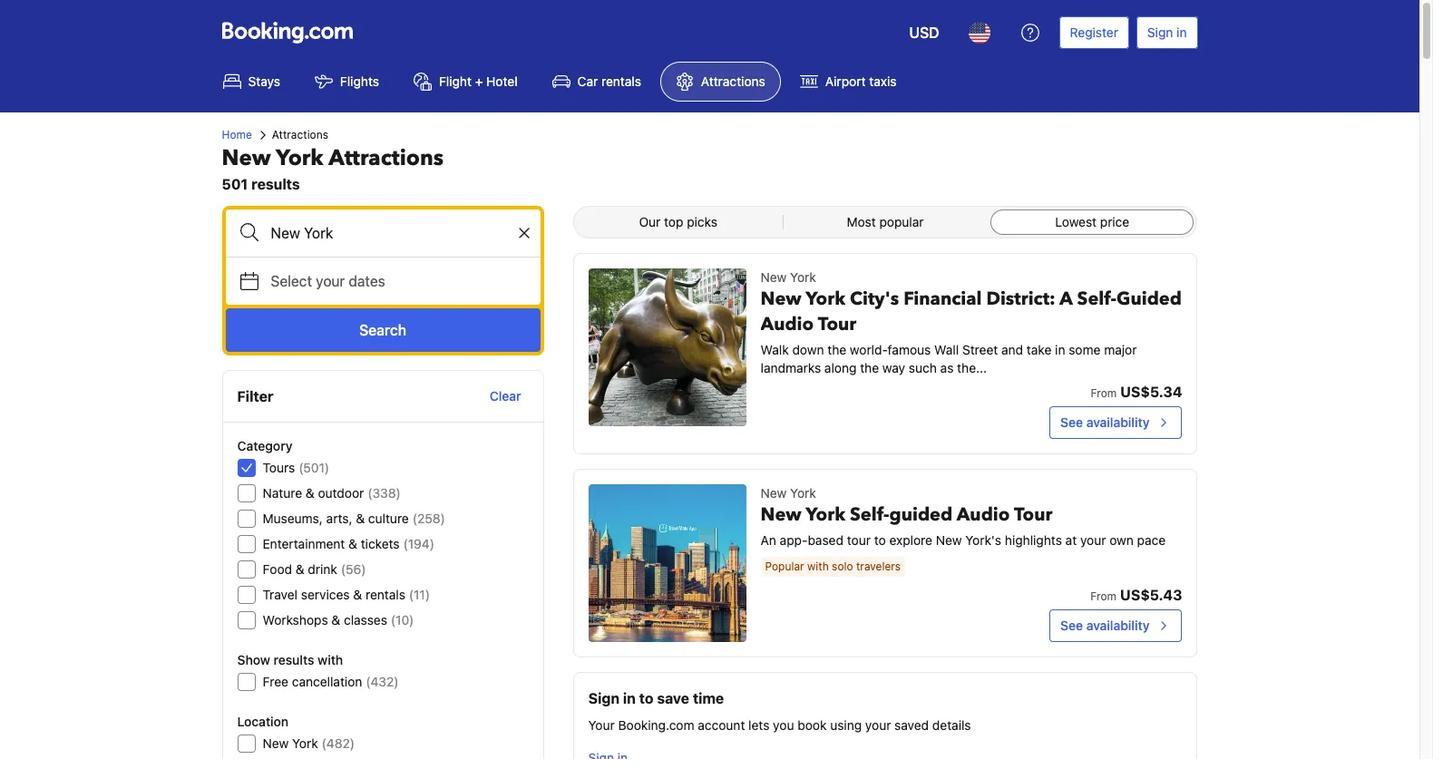 Task type: locate. For each thing, give the bounding box(es) containing it.
& for drink
[[296, 561, 304, 577]]

see availability for us$5.43
[[1060, 618, 1150, 633]]

in right register
[[1177, 24, 1187, 40]]

york up down
[[790, 269, 816, 285]]

0 horizontal spatial self-
[[850, 502, 889, 527]]

from down major
[[1091, 386, 1117, 400]]

0 horizontal spatial to
[[639, 690, 654, 707]]

1 vertical spatial attractions
[[272, 128, 328, 141]]

sign for sign in
[[1147, 24, 1173, 40]]

sign in link
[[1136, 16, 1198, 49]]

usd button
[[898, 11, 950, 54]]

york for new york new york city's financial district: a self-guided audio tour walk down the world-famous wall street and take in some major landmarks along the way such as the...
[[790, 269, 816, 285]]

your left dates
[[316, 273, 345, 289]]

(501)
[[299, 460, 329, 475]]

see availability down from us$5.34
[[1060, 414, 1150, 430]]

availability for us$5.43
[[1086, 618, 1150, 633]]

popular
[[765, 560, 804, 573]]

attractions inside new york attractions 501 results
[[329, 143, 444, 173]]

in right the take
[[1055, 342, 1065, 357]]

home link
[[222, 127, 252, 143]]

1 vertical spatial your
[[1080, 532, 1106, 548]]

museums,
[[263, 511, 323, 526]]

availability for us$5.34
[[1086, 414, 1150, 430]]

1 horizontal spatial self-
[[1077, 287, 1117, 311]]

2 horizontal spatial in
[[1177, 24, 1187, 40]]

1 vertical spatial in
[[1055, 342, 1065, 357]]

with
[[807, 560, 829, 573], [318, 652, 343, 668]]

york left (482)
[[292, 736, 318, 751]]

0 horizontal spatial your
[[316, 273, 345, 289]]

the
[[827, 342, 846, 357], [860, 360, 879, 375]]

0 vertical spatial from
[[1091, 386, 1117, 400]]

york inside new york attractions 501 results
[[276, 143, 323, 173]]

along
[[824, 360, 857, 375]]

save
[[657, 690, 689, 707]]

lets
[[748, 717, 770, 733]]

from
[[1091, 386, 1117, 400], [1090, 590, 1116, 603]]

0 horizontal spatial sign
[[588, 690, 620, 707]]

0 horizontal spatial audio
[[761, 312, 814, 336]]

see
[[1060, 414, 1083, 430], [1060, 618, 1083, 633]]

audio
[[761, 312, 814, 336], [957, 502, 1010, 527]]

register link
[[1059, 16, 1129, 49]]

car
[[577, 73, 598, 89]]

flight
[[439, 73, 472, 89]]

1 horizontal spatial tour
[[1014, 502, 1053, 527]]

take
[[1027, 342, 1052, 357]]

results
[[251, 176, 300, 192], [273, 652, 314, 668]]

audio up 'york's'
[[957, 502, 1010, 527]]

2 see from the top
[[1060, 618, 1083, 633]]

from inside from us$5.34
[[1091, 386, 1117, 400]]

tour inside new york new york city's financial district: a self-guided audio tour walk down the world-famous wall street and take in some major landmarks along the way such as the...
[[818, 312, 856, 336]]

1 vertical spatial see availability
[[1060, 618, 1150, 633]]

(56)
[[341, 561, 366, 577]]

the down the world-
[[860, 360, 879, 375]]

& left drink on the left bottom of the page
[[296, 561, 304, 577]]

with up free cancellation (432)
[[318, 652, 343, 668]]

1 availability from the top
[[1086, 414, 1150, 430]]

in up booking.com
[[623, 690, 636, 707]]

see down some
[[1060, 414, 1083, 430]]

2 vertical spatial attractions
[[329, 143, 444, 173]]

1 see from the top
[[1060, 414, 1083, 430]]

(10)
[[391, 612, 414, 628]]

tour inside new york new york self-guided audio tour an app-based tour to explore new york's highlights at your own pace
[[1014, 502, 1053, 527]]

you
[[773, 717, 794, 733]]

1 see availability from the top
[[1060, 414, 1150, 430]]

york up based
[[806, 502, 845, 527]]

new york city's financial district: a self-guided audio tour image
[[588, 268, 746, 426]]

results up free
[[273, 652, 314, 668]]

financial
[[904, 287, 982, 311]]

travel services & rentals (11)
[[263, 587, 430, 602]]

2 availability from the top
[[1086, 618, 1150, 633]]

results right 501
[[251, 176, 300, 192]]

1 horizontal spatial with
[[807, 560, 829, 573]]

airport
[[825, 73, 866, 89]]

0 horizontal spatial attractions
[[272, 128, 328, 141]]

& down (56)
[[353, 587, 362, 602]]

2 vertical spatial in
[[623, 690, 636, 707]]

0 horizontal spatial the
[[827, 342, 846, 357]]

0 vertical spatial sign
[[1147, 24, 1173, 40]]

+
[[475, 73, 483, 89]]

from for us$5.34
[[1091, 386, 1117, 400]]

sign in to save time
[[588, 690, 724, 707]]

in
[[1177, 24, 1187, 40], [1055, 342, 1065, 357], [623, 690, 636, 707]]

flight + hotel
[[439, 73, 518, 89]]

tour up down
[[818, 312, 856, 336]]

0 vertical spatial audio
[[761, 312, 814, 336]]

0 vertical spatial see availability
[[1060, 414, 1150, 430]]

0 vertical spatial in
[[1177, 24, 1187, 40]]

availability down from us$5.34
[[1086, 414, 1150, 430]]

your inside new york new york self-guided audio tour an app-based tour to explore new york's highlights at your own pace
[[1080, 532, 1106, 548]]

sign right register
[[1147, 24, 1173, 40]]

booking.com
[[618, 717, 694, 733]]

taxis
[[869, 73, 897, 89]]

1 vertical spatial with
[[318, 652, 343, 668]]

0 vertical spatial rentals
[[601, 73, 641, 89]]

york right home link on the top of page
[[276, 143, 323, 173]]

new
[[222, 143, 271, 173], [761, 269, 787, 285], [761, 287, 802, 311], [761, 485, 787, 501], [761, 502, 802, 527], [936, 532, 962, 548], [263, 736, 289, 751]]

your right 'using' at right bottom
[[865, 717, 891, 733]]

0 vertical spatial with
[[807, 560, 829, 573]]

2 horizontal spatial your
[[1080, 532, 1106, 548]]

1 horizontal spatial in
[[1055, 342, 1065, 357]]

category
[[237, 438, 293, 454]]

rentals up (10)
[[365, 587, 405, 602]]

your right at
[[1080, 532, 1106, 548]]

& up (56)
[[348, 536, 357, 551]]

0 vertical spatial tour
[[818, 312, 856, 336]]

see for us$5.43
[[1060, 618, 1083, 633]]

saved
[[894, 717, 929, 733]]

travel
[[263, 587, 298, 602]]

availability
[[1086, 414, 1150, 430], [1086, 618, 1150, 633]]

see down at
[[1060, 618, 1083, 633]]

to left save
[[639, 690, 654, 707]]

stays
[[248, 73, 280, 89]]

&
[[306, 485, 314, 501], [356, 511, 365, 526], [348, 536, 357, 551], [296, 561, 304, 577], [353, 587, 362, 602], [331, 612, 340, 628]]

sign up your on the bottom left
[[588, 690, 620, 707]]

1 vertical spatial results
[[273, 652, 314, 668]]

street
[[962, 342, 998, 357]]

1 vertical spatial see
[[1060, 618, 1083, 633]]

2 vertical spatial your
[[865, 717, 891, 733]]

0 horizontal spatial in
[[623, 690, 636, 707]]

1 vertical spatial availability
[[1086, 618, 1150, 633]]

1 vertical spatial sign
[[588, 690, 620, 707]]

your
[[588, 717, 615, 733]]

0 vertical spatial attractions
[[701, 73, 765, 89]]

see availability down from us$5.43
[[1060, 618, 1150, 633]]

york's
[[965, 532, 1001, 548]]

see for us$5.34
[[1060, 414, 1083, 430]]

0 vertical spatial to
[[874, 532, 886, 548]]

0 vertical spatial results
[[251, 176, 300, 192]]

in inside new york new york city's financial district: a self-guided audio tour walk down the world-famous wall street and take in some major landmarks along the way such as the...
[[1055, 342, 1065, 357]]

audio inside new york new york city's financial district: a self-guided audio tour walk down the world-famous wall street and take in some major landmarks along the way such as the...
[[761, 312, 814, 336]]

rentals
[[601, 73, 641, 89], [365, 587, 405, 602]]

to inside new york new york self-guided audio tour an app-based tour to explore new york's highlights at your own pace
[[874, 532, 886, 548]]

new york (482)
[[263, 736, 355, 751]]

tour up highlights
[[1014, 502, 1053, 527]]

2 from from the top
[[1090, 590, 1116, 603]]

0 vertical spatial see
[[1060, 414, 1083, 430]]

from inside from us$5.43
[[1090, 590, 1116, 603]]

audio inside new york new york self-guided audio tour an app-based tour to explore new york's highlights at your own pace
[[957, 502, 1010, 527]]

clear button
[[482, 380, 528, 413]]

1 vertical spatial tour
[[1014, 502, 1053, 527]]

self- up tour
[[850, 502, 889, 527]]

as
[[940, 360, 954, 375]]

1 vertical spatial self-
[[850, 502, 889, 527]]

0 horizontal spatial rentals
[[365, 587, 405, 602]]

0 vertical spatial the
[[827, 342, 846, 357]]

self- right a
[[1077, 287, 1117, 311]]

1 horizontal spatial rentals
[[601, 73, 641, 89]]

dates
[[349, 273, 385, 289]]

famous
[[888, 342, 931, 357]]

free cancellation (432)
[[263, 674, 399, 689]]

see availability
[[1060, 414, 1150, 430], [1060, 618, 1150, 633]]

tour
[[818, 312, 856, 336], [1014, 502, 1053, 527]]

1 horizontal spatial to
[[874, 532, 886, 548]]

rentals right car
[[601, 73, 641, 89]]

sign
[[1147, 24, 1173, 40], [588, 690, 620, 707]]

attractions link
[[660, 62, 781, 102]]

1 vertical spatial audio
[[957, 502, 1010, 527]]

audio up walk
[[761, 312, 814, 336]]

availability down from us$5.43
[[1086, 618, 1150, 633]]

1 horizontal spatial your
[[865, 717, 891, 733]]

museums, arts, & culture (258)
[[263, 511, 445, 526]]

0 horizontal spatial with
[[318, 652, 343, 668]]

2 see availability from the top
[[1060, 618, 1150, 633]]

& down (501)
[[306, 485, 314, 501]]

us$5.43
[[1120, 587, 1182, 603]]

1 horizontal spatial sign
[[1147, 24, 1173, 40]]

flights link
[[299, 62, 395, 102]]

0 vertical spatial self-
[[1077, 287, 1117, 311]]

& down travel services & rentals (11)
[[331, 612, 340, 628]]

from left the us$5.43
[[1090, 590, 1116, 603]]

1 horizontal spatial the
[[860, 360, 879, 375]]

0 horizontal spatial tour
[[818, 312, 856, 336]]

1 vertical spatial from
[[1090, 590, 1116, 603]]

the...
[[957, 360, 987, 375]]

with left solo on the bottom right
[[807, 560, 829, 573]]

1 from from the top
[[1091, 386, 1117, 400]]

the up along
[[827, 342, 846, 357]]

new inside new york attractions 501 results
[[222, 143, 271, 173]]

york up app-
[[790, 485, 816, 501]]

search
[[359, 322, 406, 338]]

0 vertical spatial availability
[[1086, 414, 1150, 430]]

1 horizontal spatial attractions
[[329, 143, 444, 173]]

to right tour
[[874, 532, 886, 548]]

1 horizontal spatial audio
[[957, 502, 1010, 527]]



Task type: describe. For each thing, give the bounding box(es) containing it.
food & drink (56)
[[263, 561, 366, 577]]

flight + hotel link
[[398, 62, 533, 102]]

0 vertical spatial your
[[316, 273, 345, 289]]

(482)
[[322, 736, 355, 751]]

airport taxis
[[825, 73, 897, 89]]

select
[[271, 273, 312, 289]]

from us$5.34
[[1091, 384, 1182, 400]]

based
[[808, 532, 843, 548]]

(258)
[[412, 511, 445, 526]]

location
[[237, 714, 289, 729]]

most
[[847, 214, 876, 229]]

(11)
[[409, 587, 430, 602]]

york for new york new york self-guided audio tour an app-based tour to explore new york's highlights at your own pace
[[790, 485, 816, 501]]

(194)
[[403, 536, 434, 551]]

free
[[263, 674, 288, 689]]

services
[[301, 587, 350, 602]]

show
[[237, 652, 270, 668]]

tour
[[847, 532, 871, 548]]

1 vertical spatial rentals
[[365, 587, 405, 602]]

tickets
[[361, 536, 400, 551]]

stays link
[[207, 62, 296, 102]]

in for sign in to save time
[[623, 690, 636, 707]]

new york new york city's financial district: a self-guided audio tour walk down the world-famous wall street and take in some major landmarks along the way such as the...
[[761, 269, 1182, 375]]

york left city's at the right
[[806, 287, 845, 311]]

guided
[[1117, 287, 1182, 311]]

walk
[[761, 342, 789, 357]]

popular
[[879, 214, 924, 229]]

district:
[[986, 287, 1055, 311]]

drink
[[308, 561, 337, 577]]

car rentals
[[577, 73, 641, 89]]

an
[[761, 532, 776, 548]]

most popular
[[847, 214, 924, 229]]

show results with
[[237, 652, 343, 668]]

1 vertical spatial the
[[860, 360, 879, 375]]

(338)
[[368, 485, 401, 501]]

york for new york attractions 501 results
[[276, 143, 323, 173]]

our
[[639, 214, 661, 229]]

your booking.com account lets you book using your saved details
[[588, 717, 971, 733]]

classes
[[344, 612, 387, 628]]

new york self-guided audio tour image
[[588, 484, 746, 642]]

see availability for us$5.34
[[1060, 414, 1150, 430]]

usd
[[909, 24, 939, 41]]

tours (501)
[[263, 460, 329, 475]]

landmarks
[[761, 360, 821, 375]]

food
[[263, 561, 292, 577]]

in for sign in
[[1177, 24, 1187, 40]]

outdoor
[[318, 485, 364, 501]]

major
[[1104, 342, 1137, 357]]

time
[[693, 690, 724, 707]]

workshops & classes (10)
[[263, 612, 414, 628]]

new york attractions 501 results
[[222, 143, 444, 192]]

and
[[1001, 342, 1023, 357]]

(432)
[[366, 674, 399, 689]]

search button
[[225, 308, 540, 352]]

& right the arts,
[[356, 511, 365, 526]]

from for us$5.43
[[1090, 590, 1116, 603]]

car rentals link
[[537, 62, 657, 102]]

self- inside new york new york city's financial district: a self-guided audio tour walk down the world-famous wall street and take in some major landmarks along the way such as the...
[[1077, 287, 1117, 311]]

picks
[[687, 214, 717, 229]]

culture
[[368, 511, 409, 526]]

clear
[[490, 388, 521, 404]]

1 vertical spatial to
[[639, 690, 654, 707]]

account
[[698, 717, 745, 733]]

from us$5.43
[[1090, 587, 1182, 603]]

entertainment & tickets (194)
[[263, 536, 434, 551]]

wall
[[934, 342, 959, 357]]

city's
[[850, 287, 899, 311]]

such
[[909, 360, 937, 375]]

highlights
[[1005, 532, 1062, 548]]

results inside new york attractions 501 results
[[251, 176, 300, 192]]

at
[[1065, 532, 1077, 548]]

new york new york self-guided audio tour an app-based tour to explore new york's highlights at your own pace
[[761, 485, 1166, 548]]

501
[[222, 176, 248, 192]]

& for outdoor
[[306, 485, 314, 501]]

2 horizontal spatial attractions
[[701, 73, 765, 89]]

nature & outdoor (338)
[[263, 485, 401, 501]]

using
[[830, 717, 862, 733]]

sign for sign in to save time
[[588, 690, 620, 707]]

nature
[[263, 485, 302, 501]]

our top picks
[[639, 214, 717, 229]]

york for new york (482)
[[292, 736, 318, 751]]

booking.com image
[[222, 22, 352, 44]]

top
[[664, 214, 683, 229]]

lowest price
[[1055, 214, 1129, 229]]

flights
[[340, 73, 379, 89]]

lowest
[[1055, 214, 1097, 229]]

app-
[[780, 532, 808, 548]]

register
[[1070, 24, 1118, 40]]

guided
[[889, 502, 952, 527]]

Where are you going? search field
[[225, 210, 540, 257]]

explore
[[889, 532, 932, 548]]

hotel
[[486, 73, 518, 89]]

popular with solo travelers
[[765, 560, 901, 573]]

sign in
[[1147, 24, 1187, 40]]

entertainment
[[263, 536, 345, 551]]

& for tickets
[[348, 536, 357, 551]]

self- inside new york new york self-guided audio tour an app-based tour to explore new york's highlights at your own pace
[[850, 502, 889, 527]]

cancellation
[[292, 674, 362, 689]]

& for classes
[[331, 612, 340, 628]]

travelers
[[856, 560, 901, 573]]

some
[[1069, 342, 1101, 357]]



Task type: vqa. For each thing, say whether or not it's contained in the screenshot.
Historic District St. Augustine , USA Historic
no



